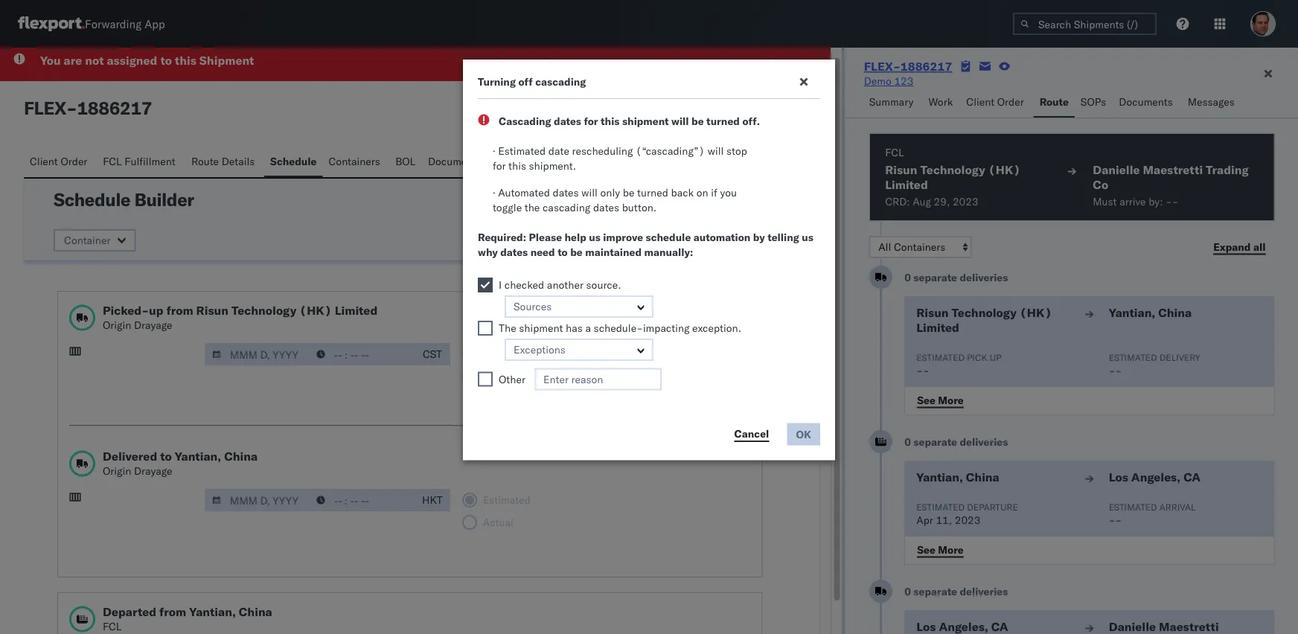 Task type: describe. For each thing, give the bounding box(es) containing it.
see more for yantian, china
[[917, 393, 963, 406]]

0 vertical spatial shipment
[[622, 115, 669, 128]]

container
[[64, 233, 110, 246]]

angeles,
[[1131, 470, 1180, 485]]

picked-
[[103, 303, 149, 317]]

risun technology (hk) limited for danielle
[[885, 162, 1020, 192]]

1 horizontal spatial documents
[[1119, 95, 1173, 108]]

· for · automated dates will only be turned back on if you toggle the cascading dates button.
[[493, 186, 495, 199]]

expand all button
[[1204, 236, 1274, 258]]

flex - 1886217
[[24, 96, 152, 119]]

picked-up from risun technology (hk) limited origin drayage
[[103, 303, 378, 331]]

0 horizontal spatial client order
[[30, 154, 87, 167]]

11,
[[936, 514, 952, 527]]

shipment
[[199, 52, 254, 67]]

dates down only
[[593, 201, 619, 214]]

exception
[[738, 100, 787, 113]]

on
[[697, 186, 708, 199]]

pick
[[967, 352, 987, 363]]

client for left client order button
[[30, 154, 58, 167]]

limited inside picked-up from risun technology (hk) limited origin drayage
[[335, 303, 378, 317]]

1 vertical spatial documents button
[[422, 148, 491, 177]]

expand all
[[1213, 240, 1265, 253]]

bol
[[395, 154, 415, 167]]

trading
[[1206, 162, 1248, 177]]

from inside departed from yantian, china fcl
[[159, 604, 186, 619]]

mmm d, yyyy text field for china
[[205, 489, 310, 511]]

rescheduling
[[572, 144, 633, 157]]

required:
[[478, 231, 526, 244]]

cascading dates for this shipment will be turned off.
[[499, 115, 760, 128]]

0 vertical spatial client order
[[966, 95, 1024, 108]]

estimated inside · estimated date rescheduling ("cascading") will stop for this shipment.
[[498, 144, 546, 157]]

route button
[[1034, 89, 1075, 118]]

see for yantian, china
[[917, 393, 935, 406]]

save button
[[725, 189, 766, 211]]

departed from yantian, china fcl
[[103, 604, 272, 633]]

containers
[[329, 154, 380, 167]]

delivered
[[103, 448, 157, 463]]

automated
[[498, 186, 550, 199]]

-- : -- -- text field for delivered to yantian, china
[[309, 489, 414, 511]]

technology for danielle
[[920, 162, 985, 177]]

sources
[[514, 300, 552, 313]]

0 vertical spatial this
[[175, 52, 196, 67]]

back
[[671, 186, 694, 199]]

0 separate deliveries for los
[[904, 435, 1008, 448]]

china inside departed from yantian, china fcl
[[239, 604, 272, 619]]

by
[[753, 231, 765, 244]]

assignees button
[[551, 148, 614, 177]]

maintained
[[585, 246, 642, 259]]

danielle maestretti trading co
[[1093, 162, 1248, 192]]

not
[[85, 52, 104, 67]]

los angeles, ca
[[1109, 470, 1200, 485]]

Search Shipments (/) text field
[[1013, 13, 1157, 35]]

estimated for estimated arrival --
[[1109, 501, 1157, 512]]

forwarding
[[85, 17, 142, 31]]

route for route details
[[191, 154, 219, 167]]

risun for yantian, china
[[916, 305, 948, 320]]

dates up date on the top left
[[554, 115, 581, 128]]

demo 123 link
[[864, 74, 914, 89]]

0 separate deliveries for yantian,
[[904, 271, 1008, 284]]

be inside "required: please help us improve schedule automation by telling us why dates need to be maintained manually:"
[[570, 246, 583, 259]]

deliveries for los angeles, ca
[[959, 435, 1008, 448]]

0 vertical spatial documents button
[[1113, 89, 1182, 118]]

source.
[[586, 278, 621, 291]]

will for stop
[[708, 144, 724, 157]]

1 horizontal spatial 1886217
[[901, 59, 952, 74]]

yantian, inside delivered to yantian, china origin drayage
[[175, 448, 221, 463]]

dates down shipment.
[[553, 186, 579, 199]]

flex-1886217 link
[[864, 59, 952, 74]]

0 horizontal spatial cancel button
[[660, 189, 716, 211]]

0 vertical spatial 2023
[[952, 195, 978, 208]]

· estimated date rescheduling ("cascading") will stop for this shipment.
[[493, 144, 747, 172]]

cascading for cascading dates
[[625, 229, 674, 242]]

cst
[[423, 347, 442, 360]]

1 horizontal spatial client order button
[[960, 89, 1034, 118]]

toggle
[[493, 201, 522, 214]]

container button
[[54, 229, 136, 251]]

impacting
[[643, 322, 690, 335]]

why
[[478, 246, 498, 259]]

required: please help us improve schedule automation by telling us why dates need to be maintained manually:
[[478, 231, 813, 259]]

see more for los angeles, ca
[[917, 543, 963, 556]]

0 horizontal spatial 1886217
[[77, 96, 152, 119]]

exceptions
[[514, 343, 566, 356]]

flexport. image
[[18, 16, 85, 31]]

0 horizontal spatial messages button
[[491, 148, 551, 177]]

client for the rightmost client order button
[[966, 95, 995, 108]]

0 horizontal spatial yantian, china
[[916, 470, 999, 485]]

cancel for leftmost cancel button
[[671, 193, 706, 206]]

telling
[[768, 231, 799, 244]]

apr
[[916, 514, 933, 527]]

are
[[64, 52, 82, 67]]

sops button
[[1075, 89, 1113, 118]]

departed
[[103, 604, 156, 619]]

work
[[929, 95, 953, 108]]

all
[[1253, 240, 1265, 253]]

date
[[548, 144, 569, 157]]

cascading inside · automated dates will only be turned back on if you toggle the cascading dates button.
[[543, 201, 590, 214]]

turned inside · automated dates will only be turned back on if you toggle the cascading dates button.
[[637, 186, 668, 199]]

0 vertical spatial to
[[160, 52, 172, 67]]

see more button for yantian,
[[908, 389, 972, 412]]

upload document button
[[578, 96, 688, 118]]

arrive
[[1119, 195, 1146, 208]]

1 horizontal spatial yantian, china
[[1109, 305, 1192, 320]]

123
[[894, 74, 914, 87]]

crd:
[[885, 195, 910, 208]]

off.
[[742, 115, 760, 128]]

risun inside picked-up from risun technology (hk) limited origin drayage
[[196, 303, 228, 317]]

file exception
[[717, 100, 787, 113]]

help
[[565, 231, 586, 244]]

forwarding app link
[[18, 16, 165, 31]]

3 0 separate deliveries from the top
[[904, 585, 1008, 598]]

ca
[[1183, 470, 1200, 485]]

origin inside picked-up from risun technology (hk) limited origin drayage
[[103, 318, 131, 331]]

technology for yantian,
[[951, 305, 1016, 320]]

dates up manually:
[[677, 229, 703, 242]]

the shipment has a schedule-impacting exception.
[[499, 322, 741, 335]]

see more button for los
[[908, 539, 972, 561]]

1 us from the left
[[589, 231, 601, 244]]

button.
[[622, 201, 657, 214]]

dates inside "required: please help us improve schedule automation by telling us why dates need to be maintained manually:"
[[500, 246, 528, 259]]

please
[[529, 231, 562, 244]]

up inside estimated pick up --
[[989, 352, 1001, 363]]

assignees
[[557, 154, 606, 167]]

0 horizontal spatial documents
[[428, 154, 482, 167]]

you
[[720, 186, 737, 199]]

you
[[40, 52, 61, 67]]

("cascading")
[[636, 144, 705, 157]]

· automated dates will only be turned back on if you toggle the cascading dates button.
[[493, 186, 737, 214]]

departure
[[967, 501, 1018, 512]]

schedule builder
[[54, 188, 194, 210]]

fcl for fcl
[[885, 146, 904, 159]]

2 horizontal spatial this
[[601, 115, 620, 128]]

must arrive by: --
[[1093, 195, 1178, 208]]

1 horizontal spatial turned
[[706, 115, 740, 128]]

-- : -- -- text field for picked-up from risun technology (hk) limited
[[309, 343, 414, 365]]

you are not assigned to this shipment
[[40, 52, 254, 67]]

order for the rightmost client order button
[[997, 95, 1024, 108]]



Task type: locate. For each thing, give the bounding box(es) containing it.
see more down 11,
[[917, 543, 963, 556]]

1886217 down assigned
[[77, 96, 152, 119]]

0 vertical spatial cascading
[[499, 115, 551, 128]]

flex-1886217
[[864, 59, 952, 74]]

3 separate from the top
[[913, 585, 957, 598]]

off
[[518, 75, 533, 88]]

for inside · estimated date rescheduling ("cascading") will stop for this shipment.
[[493, 159, 506, 172]]

1 vertical spatial messages
[[497, 154, 544, 167]]

(hk) inside picked-up from risun technology (hk) limited origin drayage
[[299, 303, 332, 317]]

2 vertical spatial will
[[582, 186, 598, 199]]

1 0 separate deliveries from the top
[[904, 271, 1008, 284]]

this down upload
[[601, 115, 620, 128]]

estimated arrival --
[[1109, 501, 1196, 527]]

2 vertical spatial to
[[160, 448, 172, 463]]

0 vertical spatial yantian, china
[[1109, 305, 1192, 320]]

2 us from the left
[[802, 231, 813, 244]]

1 horizontal spatial cancel button
[[725, 423, 778, 446]]

0 vertical spatial for
[[584, 115, 598, 128]]

this
[[175, 52, 196, 67], [601, 115, 620, 128], [508, 159, 526, 172]]

hkt
[[422, 493, 443, 506]]

order down flex - 1886217
[[61, 154, 87, 167]]

0 vertical spatial will
[[671, 115, 689, 128]]

(hk) for danielle maestretti trading co
[[988, 162, 1020, 177]]

estimated for estimated pick up --
[[916, 352, 964, 363]]

2 see more button from the top
[[908, 539, 972, 561]]

1 vertical spatial cascading
[[625, 229, 674, 242]]

1 horizontal spatial up
[[989, 352, 1001, 363]]

0 vertical spatial see more
[[917, 393, 963, 406]]

dates
[[554, 115, 581, 128], [553, 186, 579, 199], [593, 201, 619, 214], [677, 229, 703, 242], [500, 246, 528, 259]]

1 vertical spatial ·
[[493, 186, 495, 199]]

risun technology (hk) limited up 29,
[[885, 162, 1020, 192]]

risun technology (hk) limited
[[885, 162, 1020, 192], [916, 305, 1052, 335]]

client down flex
[[30, 154, 58, 167]]

None checkbox
[[478, 321, 493, 336]]

1 vertical spatial separate
[[913, 435, 957, 448]]

-- : -- -- text field left hkt
[[309, 489, 414, 511]]

1 vertical spatial for
[[493, 159, 506, 172]]

by:
[[1148, 195, 1163, 208]]

estimated inside estimated pick up --
[[916, 352, 964, 363]]

to inside delivered to yantian, china origin drayage
[[160, 448, 172, 463]]

turned up button.
[[637, 186, 668, 199]]

1 drayage from the top
[[134, 318, 172, 331]]

fcl fulfillment
[[103, 154, 175, 167]]

will left only
[[582, 186, 598, 199]]

estimated for estimated departure apr 11, 2023
[[916, 501, 964, 512]]

schedule right details
[[270, 154, 317, 167]]

estimated left pick
[[916, 352, 964, 363]]

cascading for cascading dates for this shipment will be turned off.
[[499, 115, 551, 128]]

origin down picked-
[[103, 318, 131, 331]]

0 vertical spatial ·
[[493, 144, 495, 157]]

be up ("cascading")
[[692, 115, 704, 128]]

0 horizontal spatial messages
[[497, 154, 544, 167]]

be down help
[[570, 246, 583, 259]]

1 vertical spatial order
[[61, 154, 87, 167]]

2 more from the top
[[938, 543, 963, 556]]

1 vertical spatial cancel
[[734, 427, 769, 440]]

delivered to yantian, china origin drayage
[[103, 448, 258, 477]]

2 see more from the top
[[917, 543, 963, 556]]

turned down file
[[706, 115, 740, 128]]

containers button
[[323, 148, 389, 177]]

· for · estimated date rescheduling ("cascading") will stop for this shipment.
[[493, 144, 495, 157]]

schedule for schedule builder
[[54, 188, 130, 210]]

must
[[1093, 195, 1117, 208]]

client order
[[966, 95, 1024, 108], [30, 154, 87, 167]]

flex
[[24, 96, 66, 119]]

other
[[499, 373, 526, 386]]

messages for the leftmost the messages button
[[497, 154, 544, 167]]

estimated inside estimated departure apr 11, 2023
[[916, 501, 964, 512]]

1 deliveries from the top
[[959, 271, 1008, 284]]

2 deliveries from the top
[[959, 435, 1008, 448]]

0 vertical spatial cancel
[[671, 193, 706, 206]]

·
[[493, 144, 495, 157], [493, 186, 495, 199]]

this inside · estimated date rescheduling ("cascading") will stop for this shipment.
[[508, 159, 526, 172]]

0 vertical spatial be
[[692, 115, 704, 128]]

0 vertical spatial see more button
[[908, 389, 972, 412]]

maestretti
[[1143, 162, 1203, 177]]

estimated up shipment.
[[498, 144, 546, 157]]

fcl left the fulfillment
[[103, 154, 122, 167]]

(hk) for yantian, china
[[1019, 305, 1052, 320]]

route left details
[[191, 154, 219, 167]]

estimated inside estimated arrival --
[[1109, 501, 1157, 512]]

see down estimated pick up --
[[917, 393, 935, 406]]

0 separate deliveries
[[904, 271, 1008, 284], [904, 435, 1008, 448], [904, 585, 1008, 598]]

1 vertical spatial messages button
[[491, 148, 551, 177]]

None checkbox
[[714, 233, 735, 239], [478, 278, 493, 293], [478, 372, 493, 387], [714, 233, 735, 239], [478, 278, 493, 293], [478, 372, 493, 387]]

will for be
[[671, 115, 689, 128]]

only
[[600, 186, 620, 199]]

limited
[[885, 177, 928, 192], [335, 303, 378, 317], [916, 320, 959, 335]]

route details
[[191, 154, 255, 167]]

document
[[626, 100, 678, 113]]

2 vertical spatial 0
[[904, 585, 911, 598]]

0 for los
[[904, 435, 911, 448]]

0 vertical spatial limited
[[885, 177, 928, 192]]

cancel for the bottom cancel button
[[734, 427, 769, 440]]

1 origin from the top
[[103, 318, 131, 331]]

0
[[904, 271, 911, 284], [904, 435, 911, 448], [904, 585, 911, 598]]

1 horizontal spatial messages button
[[1182, 89, 1243, 118]]

more down estimated pick up --
[[938, 393, 963, 406]]

0 vertical spatial cancel button
[[660, 189, 716, 211]]

messages button up the trading
[[1182, 89, 1243, 118]]

-- : -- -- text field left cst
[[309, 343, 414, 365]]

will up ("cascading")
[[671, 115, 689, 128]]

for
[[584, 115, 598, 128], [493, 159, 506, 172]]

be inside · automated dates will only be turned back on if you toggle the cascading dates button.
[[623, 186, 635, 199]]

0 vertical spatial client order button
[[960, 89, 1034, 118]]

0 vertical spatial cascading
[[535, 75, 586, 88]]

china inside delivered to yantian, china origin drayage
[[224, 448, 258, 463]]

2 vertical spatial limited
[[916, 320, 959, 335]]

0 vertical spatial up
[[149, 303, 163, 317]]

origin down the delivered
[[103, 464, 131, 477]]

app
[[145, 17, 165, 31]]

0 horizontal spatial will
[[582, 186, 598, 199]]

1 horizontal spatial cancel
[[734, 427, 769, 440]]

1 vertical spatial route
[[191, 154, 219, 167]]

2 horizontal spatial will
[[708, 144, 724, 157]]

Enter reason text field
[[534, 368, 662, 390]]

0 horizontal spatial cancel
[[671, 193, 706, 206]]

fcl up crd:
[[885, 146, 904, 159]]

messages for the messages button to the top
[[1188, 95, 1235, 108]]

0 vertical spatial schedule
[[270, 154, 317, 167]]

fcl down departed
[[103, 620, 122, 633]]

0 vertical spatial separate
[[913, 271, 957, 284]]

us right help
[[589, 231, 601, 244]]

1 more from the top
[[938, 393, 963, 406]]

0 vertical spatial messages
[[1188, 95, 1235, 108]]

documents button right sops
[[1113, 89, 1182, 118]]

cancel button
[[660, 189, 716, 211], [725, 423, 778, 446]]

to right assigned
[[160, 52, 172, 67]]

2 -- : -- -- text field from the top
[[309, 489, 414, 511]]

for up automated
[[493, 159, 506, 172]]

to inside "required: please help us improve schedule automation by telling us why dates need to be maintained manually:"
[[558, 246, 568, 259]]

to right the delivered
[[160, 448, 172, 463]]

messages button up automated
[[491, 148, 551, 177]]

1 vertical spatial client
[[30, 154, 58, 167]]

see for los angeles, ca
[[917, 543, 935, 556]]

will inside · estimated date rescheduling ("cascading") will stop for this shipment.
[[708, 144, 724, 157]]

0 horizontal spatial for
[[493, 159, 506, 172]]

0 horizontal spatial client
[[30, 154, 58, 167]]

2 mmm d, yyyy text field from the top
[[205, 489, 310, 511]]

0 vertical spatial route
[[1040, 95, 1069, 108]]

upload document
[[588, 100, 678, 113]]

2 separate from the top
[[913, 435, 957, 448]]

1 see more button from the top
[[908, 389, 972, 412]]

los
[[1109, 470, 1128, 485]]

turning
[[478, 75, 516, 88]]

this left the shipment
[[175, 52, 196, 67]]

0 vertical spatial 1886217
[[901, 59, 952, 74]]

deliveries
[[959, 271, 1008, 284], [959, 435, 1008, 448], [959, 585, 1008, 598]]

29,
[[933, 195, 950, 208]]

mmm d, yyyy text field for risun
[[205, 343, 310, 365]]

drayage inside picked-up from risun technology (hk) limited origin drayage
[[134, 318, 172, 331]]

estimated for estimated delivery --
[[1109, 352, 1157, 363]]

fcl fulfillment button
[[97, 148, 185, 177]]

china
[[1158, 305, 1192, 320], [224, 448, 258, 463], [966, 470, 999, 485], [239, 604, 272, 619]]

0 vertical spatial -- : -- -- text field
[[309, 343, 414, 365]]

0 horizontal spatial route
[[191, 154, 219, 167]]

bol button
[[389, 148, 422, 177]]

cancel
[[671, 193, 706, 206], [734, 427, 769, 440]]

1 vertical spatial up
[[989, 352, 1001, 363]]

0 horizontal spatial schedule
[[54, 188, 130, 210]]

from right picked-
[[166, 303, 193, 317]]

separate for yantian, china
[[913, 271, 957, 284]]

shipment
[[622, 115, 669, 128], [519, 322, 563, 335]]

2 origin from the top
[[103, 464, 131, 477]]

client order button right "work"
[[960, 89, 1034, 118]]

drayage down the delivered
[[134, 464, 172, 477]]

fulfillment
[[125, 154, 175, 167]]

2023 right 29,
[[952, 195, 978, 208]]

cascading up manually:
[[625, 229, 674, 242]]

1 vertical spatial see
[[917, 543, 935, 556]]

dates down required:
[[500, 246, 528, 259]]

0 for yantian,
[[904, 271, 911, 284]]

the
[[525, 201, 540, 214]]

3 0 from the top
[[904, 585, 911, 598]]

2023 inside estimated departure apr 11, 2023
[[954, 514, 980, 527]]

limited for danielle maestretti trading co
[[885, 177, 928, 192]]

1 horizontal spatial client
[[966, 95, 995, 108]]

1 -- : -- -- text field from the top
[[309, 343, 414, 365]]

documents button right "bol"
[[422, 148, 491, 177]]

0 vertical spatial messages button
[[1182, 89, 1243, 118]]

1 vertical spatial schedule
[[54, 188, 130, 210]]

0 horizontal spatial order
[[61, 154, 87, 167]]

more for yantian,
[[938, 393, 963, 406]]

if
[[711, 186, 717, 199]]

1 horizontal spatial messages
[[1188, 95, 1235, 108]]

1 horizontal spatial client order
[[966, 95, 1024, 108]]

0 vertical spatial risun technology (hk) limited
[[885, 162, 1020, 192]]

exception.
[[692, 322, 741, 335]]

2 vertical spatial 0 separate deliveries
[[904, 585, 1008, 598]]

1 vertical spatial 0
[[904, 435, 911, 448]]

client order button
[[960, 89, 1034, 118], [24, 148, 97, 177]]

more
[[938, 393, 963, 406], [938, 543, 963, 556]]

cascading down the off
[[499, 115, 551, 128]]

documents
[[1119, 95, 1173, 108], [428, 154, 482, 167]]

file
[[717, 100, 735, 113]]

0 vertical spatial documents
[[1119, 95, 1173, 108]]

separate for los angeles, ca
[[913, 435, 957, 448]]

up inside picked-up from risun technology (hk) limited origin drayage
[[149, 303, 163, 317]]

see more button down 11,
[[908, 539, 972, 561]]

estimated left delivery
[[1109, 352, 1157, 363]]

see
[[917, 393, 935, 406], [917, 543, 935, 556]]

1 vertical spatial will
[[708, 144, 724, 157]]

i checked another source.
[[499, 278, 621, 291]]

details
[[222, 154, 255, 167]]

2 0 separate deliveries from the top
[[904, 435, 1008, 448]]

yantian, inside departed from yantian, china fcl
[[189, 604, 236, 619]]

cascading right the off
[[535, 75, 586, 88]]

limited for yantian, china
[[916, 320, 959, 335]]

0 vertical spatial from
[[166, 303, 193, 317]]

0 vertical spatial order
[[997, 95, 1024, 108]]

client right work button
[[966, 95, 995, 108]]

0 horizontal spatial shipment
[[519, 322, 563, 335]]

-- : -- -- text field
[[309, 343, 414, 365], [309, 489, 414, 511]]

MMM D, YYYY text field
[[205, 343, 310, 365], [205, 489, 310, 511]]

estimated up 11,
[[916, 501, 964, 512]]

order for left client order button
[[61, 154, 87, 167]]

1 horizontal spatial for
[[584, 115, 598, 128]]

risun technology (hk) limited for yantian,
[[916, 305, 1052, 335]]

0 vertical spatial deliveries
[[959, 271, 1008, 284]]

forwarding app
[[85, 17, 165, 31]]

see down apr
[[917, 543, 935, 556]]

1 vertical spatial shipment
[[519, 322, 563, 335]]

origin inside delivered to yantian, china origin drayage
[[103, 464, 131, 477]]

deliveries for yantian, china
[[959, 271, 1008, 284]]

messages up automated
[[497, 154, 544, 167]]

order
[[997, 95, 1024, 108], [61, 154, 87, 167]]

risun for danielle maestretti trading co
[[885, 162, 917, 177]]

estimated inside the estimated delivery --
[[1109, 352, 1157, 363]]

1 vertical spatial mmm d, yyyy text field
[[205, 489, 310, 511]]

estimated delivery --
[[1109, 352, 1200, 377]]

2 · from the top
[[493, 186, 495, 199]]

origin
[[103, 318, 131, 331], [103, 464, 131, 477]]

0 horizontal spatial be
[[570, 246, 583, 259]]

2 drayage from the top
[[134, 464, 172, 477]]

fcl inside button
[[103, 154, 122, 167]]

schedule inside schedule button
[[270, 154, 317, 167]]

drayage down picked-
[[134, 318, 172, 331]]

1 vertical spatial -- : -- -- text field
[[309, 489, 414, 511]]

2 0 from the top
[[904, 435, 911, 448]]

will inside · automated dates will only be turned back on if you toggle the cascading dates button.
[[582, 186, 598, 199]]

the
[[499, 322, 516, 335]]

us right telling
[[802, 231, 813, 244]]

shipment up exceptions
[[519, 322, 563, 335]]

0 horizontal spatial documents button
[[422, 148, 491, 177]]

1 vertical spatial cascading
[[543, 201, 590, 214]]

co
[[1093, 177, 1108, 192]]

2023 right 11,
[[954, 514, 980, 527]]

us
[[589, 231, 601, 244], [802, 231, 813, 244]]

see more button down estimated pick up --
[[908, 389, 972, 412]]

1 see from the top
[[917, 393, 935, 406]]

0 horizontal spatial client order button
[[24, 148, 97, 177]]

shipment down the document
[[622, 115, 669, 128]]

1 · from the top
[[493, 144, 495, 157]]

this up automated
[[508, 159, 526, 172]]

· inside · estimated date rescheduling ("cascading") will stop for this shipment.
[[493, 144, 495, 157]]

more for los
[[938, 543, 963, 556]]

see more down estimated pick up --
[[917, 393, 963, 406]]

1 vertical spatial limited
[[335, 303, 378, 317]]

1 vertical spatial yantian, china
[[916, 470, 999, 485]]

0 vertical spatial 0
[[904, 271, 911, 284]]

· inside · automated dates will only be turned back on if you toggle the cascading dates button.
[[493, 186, 495, 199]]

from inside picked-up from risun technology (hk) limited origin drayage
[[166, 303, 193, 317]]

summary button
[[863, 89, 923, 118]]

3 deliveries from the top
[[959, 585, 1008, 598]]

2 horizontal spatial be
[[692, 115, 704, 128]]

estimated pick up --
[[916, 352, 1001, 377]]

from right departed
[[159, 604, 186, 619]]

1 vertical spatial more
[[938, 543, 963, 556]]

see more button
[[908, 389, 972, 412], [908, 539, 972, 561]]

drayage inside delivered to yantian, china origin drayage
[[134, 464, 172, 477]]

1 vertical spatial client order button
[[24, 148, 97, 177]]

1 0 from the top
[[904, 271, 911, 284]]

checked
[[505, 278, 544, 291]]

will left stop
[[708, 144, 724, 157]]

more down 11,
[[938, 543, 963, 556]]

1 horizontal spatial be
[[623, 186, 635, 199]]

1 horizontal spatial documents button
[[1113, 89, 1182, 118]]

route for route
[[1040, 95, 1069, 108]]

drayage
[[134, 318, 172, 331], [134, 464, 172, 477]]

messages up the trading
[[1188, 95, 1235, 108]]

cascading
[[499, 115, 551, 128], [625, 229, 674, 242]]

1 vertical spatial risun technology (hk) limited
[[916, 305, 1052, 335]]

yantian, china up the estimated delivery --
[[1109, 305, 1192, 320]]

yantian, china
[[1109, 305, 1192, 320], [916, 470, 999, 485]]

fcl for fcl fulfillment
[[103, 154, 122, 167]]

route left sops
[[1040, 95, 1069, 108]]

1 mmm d, yyyy text field from the top
[[205, 343, 310, 365]]

separate
[[913, 271, 957, 284], [913, 435, 957, 448], [913, 585, 957, 598]]

2 vertical spatial this
[[508, 159, 526, 172]]

1 horizontal spatial order
[[997, 95, 1024, 108]]

improve
[[603, 231, 643, 244]]

yantian, china up estimated departure apr 11, 2023
[[916, 470, 999, 485]]

automation
[[694, 231, 751, 244]]

0 vertical spatial see
[[917, 393, 935, 406]]

schedule up the container
[[54, 188, 130, 210]]

estimated down los
[[1109, 501, 1157, 512]]

risun technology (hk) limited up pick
[[916, 305, 1052, 335]]

assigned
[[107, 52, 157, 67]]

1 separate from the top
[[913, 271, 957, 284]]

see more
[[917, 393, 963, 406], [917, 543, 963, 556]]

expand
[[1213, 240, 1251, 253]]

0 vertical spatial mmm d, yyyy text field
[[205, 343, 310, 365]]

to down help
[[558, 246, 568, 259]]

2 see from the top
[[917, 543, 935, 556]]

0 horizontal spatial up
[[149, 303, 163, 317]]

documents right bol button
[[428, 154, 482, 167]]

client order down flex
[[30, 154, 87, 167]]

for down upload
[[584, 115, 598, 128]]

1 see more from the top
[[917, 393, 963, 406]]

client order button down flex
[[24, 148, 97, 177]]

1886217 up 123
[[901, 59, 952, 74]]

client order right work button
[[966, 95, 1024, 108]]

client
[[966, 95, 995, 108], [30, 154, 58, 167]]

save
[[734, 193, 758, 206]]

1 vertical spatial cancel button
[[725, 423, 778, 446]]

work button
[[923, 89, 960, 118]]

cascading up help
[[543, 201, 590, 214]]

be up button.
[[623, 186, 635, 199]]

schedule for schedule
[[270, 154, 317, 167]]

order left route button
[[997, 95, 1024, 108]]

1 vertical spatial 0 separate deliveries
[[904, 435, 1008, 448]]

technology inside picked-up from risun technology (hk) limited origin drayage
[[231, 303, 297, 317]]

2023
[[952, 195, 978, 208], [954, 514, 980, 527]]

aug
[[912, 195, 931, 208]]

risun
[[885, 162, 917, 177], [196, 303, 228, 317], [916, 305, 948, 320]]

1 horizontal spatial us
[[802, 231, 813, 244]]

1 vertical spatial client order
[[30, 154, 87, 167]]

documents right sops button
[[1119, 95, 1173, 108]]

fcl inside departed from yantian, china fcl
[[103, 620, 122, 633]]

crd: aug 29, 2023
[[885, 195, 978, 208]]

estimated departure apr 11, 2023
[[916, 501, 1018, 527]]



Task type: vqa. For each thing, say whether or not it's contained in the screenshot.
this to the left
yes



